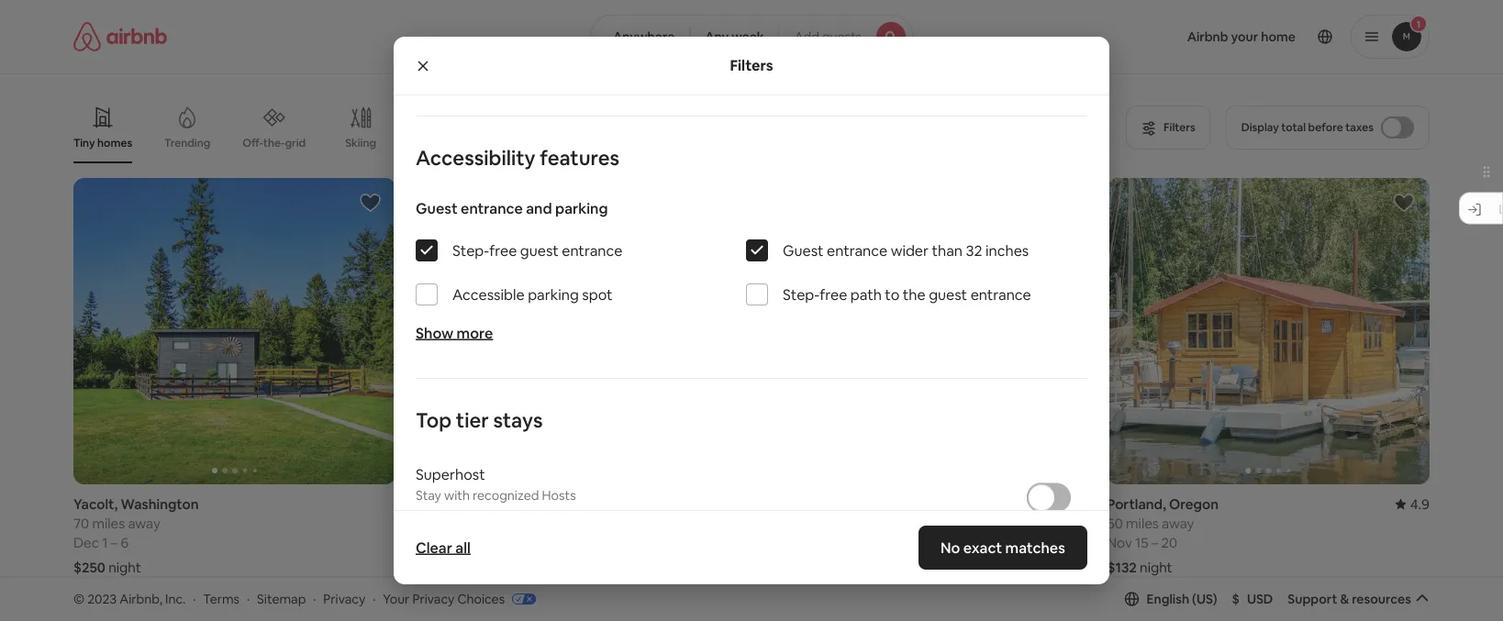 Task type: vqa. For each thing, say whether or not it's contained in the screenshot.
$1,100
no



Task type: describe. For each thing, give the bounding box(es) containing it.
group for portland, oregon
[[1107, 178, 1430, 485]]

your privacy choices
[[383, 591, 505, 607]]

add guests
[[795, 28, 862, 45]]

mansions
[[498, 136, 547, 150]]

yacolt,
[[73, 495, 118, 513]]

support & resources button
[[1288, 591, 1430, 607]]

recognized
[[473, 487, 539, 504]]

your
[[383, 591, 410, 607]]

night for $250
[[108, 558, 141, 576]]

clear
[[416, 538, 452, 557]]

more
[[457, 324, 493, 342]]

privacy link
[[323, 591, 366, 607]]

&
[[1341, 591, 1350, 607]]

show more button
[[416, 324, 493, 342]]

privacy inside your privacy choices link
[[413, 591, 455, 607]]

taxes
[[1346, 120, 1374, 134]]

accessibility features
[[416, 145, 620, 171]]

4.95
[[713, 495, 741, 513]]

add to wishlist: portland, oregon image
[[1393, 192, 1415, 214]]

clear all button
[[407, 530, 480, 566]]

bend, oregon
[[418, 495, 507, 513]]

top
[[416, 407, 452, 433]]

portland, oregon 50 miles away nov 15 – 20 $132 night
[[1107, 495, 1219, 576]]

oregon for bend, oregon
[[458, 495, 507, 513]]

accessible parking spot
[[453, 285, 613, 304]]

superhost stay with recognized hosts
[[416, 465, 576, 504]]

nov inside portland, oregon 50 miles away nov 15 – 20 $132 night
[[1107, 534, 1133, 552]]

50
[[1107, 514, 1123, 532]]

– for dec
[[111, 534, 118, 552]]

$132
[[1107, 558, 1137, 576]]

miles for 15
[[1126, 514, 1159, 532]]

step-free path to the guest entrance
[[783, 285, 1031, 304]]

4.9
[[1411, 495, 1430, 513]]

2023
[[87, 591, 117, 607]]

add
[[795, 28, 820, 45]]

inches
[[986, 241, 1029, 260]]

resources
[[1352, 591, 1412, 607]]

filters
[[730, 56, 773, 75]]

4.94 out of 5 average rating image
[[1043, 495, 1085, 513]]

bend,
[[418, 495, 455, 513]]

free for path
[[820, 285, 848, 304]]

step-free guest entrance
[[453, 241, 623, 260]]

free for guest
[[489, 241, 517, 260]]

top tier stays
[[416, 407, 543, 433]]

washington
[[121, 495, 199, 513]]

before
[[1309, 120, 1344, 134]]

night inside nov 2 – 7 night
[[452, 558, 484, 576]]

show map
[[709, 510, 772, 527]]

and
[[526, 199, 552, 218]]

4.94
[[1058, 495, 1085, 513]]

wider
[[891, 241, 929, 260]]

add guests button
[[779, 15, 913, 59]]

features
[[540, 145, 620, 171]]

grid
[[285, 136, 306, 150]]

entrance down inches
[[971, 285, 1031, 304]]

tiny
[[73, 136, 95, 150]]

english (us) button
[[1125, 591, 1218, 607]]

rhododendron, oregon
[[763, 495, 916, 513]]

display total before taxes button
[[1226, 106, 1430, 150]]

map
[[745, 510, 772, 527]]

week
[[732, 28, 764, 45]]

32
[[966, 241, 983, 260]]

clear all
[[416, 538, 471, 557]]

night for $132
[[1140, 558, 1173, 576]]

the
[[903, 285, 926, 304]]

support & resources
[[1288, 591, 1412, 607]]

show more
[[416, 324, 493, 342]]

matches
[[1006, 538, 1066, 557]]

homes
[[97, 136, 132, 150]]

airbnb,
[[120, 591, 162, 607]]

2
[[446, 534, 454, 552]]

$
[[1232, 591, 1240, 607]]

inc.
[[165, 591, 186, 607]]

show for show more
[[416, 324, 454, 342]]

all
[[456, 538, 471, 557]]

off-the-grid
[[242, 136, 306, 150]]

path
[[851, 285, 882, 304]]

any week button
[[690, 15, 780, 59]]

accessible
[[453, 285, 525, 304]]

off-
[[242, 136, 263, 150]]

than
[[932, 241, 963, 260]]

0 vertical spatial parking
[[555, 199, 608, 218]]

2 · from the left
[[247, 591, 250, 607]]

7
[[467, 534, 474, 552]]

entrance up path
[[827, 241, 888, 260]]



Task type: locate. For each thing, give the bounding box(es) containing it.
0 horizontal spatial night
[[108, 558, 141, 576]]

privacy right your
[[413, 591, 455, 607]]

0 horizontal spatial guest
[[520, 241, 559, 260]]

choices
[[457, 591, 505, 607]]

2 nov from the left
[[1107, 534, 1133, 552]]

0 vertical spatial show
[[416, 324, 454, 342]]

nov inside nov 2 – 7 night
[[418, 534, 443, 552]]

guest
[[416, 199, 458, 218], [783, 241, 824, 260]]

0 horizontal spatial away
[[128, 514, 160, 532]]

show for show map
[[709, 510, 742, 527]]

show map button
[[691, 496, 813, 540]]

1 vertical spatial step-
[[783, 285, 820, 304]]

0 horizontal spatial nov
[[418, 534, 443, 552]]

nov
[[418, 534, 443, 552], [1107, 534, 1133, 552]]

superhost
[[416, 465, 485, 484]]

the-
[[263, 136, 285, 150]]

night down all on the left
[[452, 558, 484, 576]]

nov down 50
[[1107, 534, 1133, 552]]

6
[[121, 534, 129, 552]]

1 · from the left
[[193, 591, 196, 607]]

(us)
[[1192, 591, 1218, 607]]

parking
[[555, 199, 608, 218], [528, 285, 579, 304]]

entrance up spot at the top of page
[[562, 241, 623, 260]]

1 – from the left
[[111, 534, 118, 552]]

1 horizontal spatial night
[[452, 558, 484, 576]]

1 privacy from the left
[[323, 591, 366, 607]]

· right inc.
[[193, 591, 196, 607]]

– inside yacolt, washington 70 miles away dec 1 – 6 $250 night
[[111, 534, 118, 552]]

0 horizontal spatial free
[[489, 241, 517, 260]]

step- for step-free guest entrance
[[453, 241, 489, 260]]

away inside yacolt, washington 70 miles away dec 1 – 6 $250 night
[[128, 514, 160, 532]]

None search field
[[590, 15, 913, 59]]

4.95 out of 5 average rating image
[[698, 495, 741, 513]]

show left map
[[709, 510, 742, 527]]

display total before taxes
[[1242, 120, 1374, 134]]

3 – from the left
[[1152, 534, 1159, 552]]

3 oregon from the left
[[1169, 495, 1219, 513]]

0 horizontal spatial privacy
[[323, 591, 366, 607]]

night
[[108, 558, 141, 576], [452, 558, 484, 576], [1140, 558, 1173, 576]]

group for yacolt, washington
[[73, 178, 396, 485]]

terms · sitemap · privacy ·
[[203, 591, 376, 607]]

1 horizontal spatial step-
[[783, 285, 820, 304]]

usd
[[1247, 591, 1274, 607]]

step- left path
[[783, 285, 820, 304]]

away for 6
[[128, 514, 160, 532]]

entrance left and
[[461, 199, 523, 218]]

2 privacy from the left
[[413, 591, 455, 607]]

3 night from the left
[[1140, 558, 1173, 576]]

oregon
[[458, 495, 507, 513], [867, 495, 916, 513], [1169, 495, 1219, 513]]

1 horizontal spatial away
[[1162, 514, 1195, 532]]

support
[[1288, 591, 1338, 607]]

free left path
[[820, 285, 848, 304]]

4 · from the left
[[373, 591, 376, 607]]

step- for step-free path to the guest entrance
[[783, 285, 820, 304]]

with
[[444, 487, 470, 504]]

add to wishlist: yacolt, washington image
[[359, 192, 381, 214]]

accessibility
[[416, 145, 536, 171]]

1 horizontal spatial privacy
[[413, 591, 455, 607]]

parking right and
[[555, 199, 608, 218]]

hosts
[[542, 487, 576, 504]]

oregon for rhododendron, oregon
[[867, 495, 916, 513]]

1
[[102, 534, 108, 552]]

night inside yacolt, washington 70 miles away dec 1 – 6 $250 night
[[108, 558, 141, 576]]

guest entrance and parking
[[416, 199, 608, 218]]

1 horizontal spatial free
[[820, 285, 848, 304]]

anywhere button
[[590, 15, 691, 59]]

entrance
[[461, 199, 523, 218], [562, 241, 623, 260], [827, 241, 888, 260], [971, 285, 1031, 304]]

away inside portland, oregon 50 miles away nov 15 – 20 $132 night
[[1162, 514, 1195, 532]]

guests
[[822, 28, 862, 45]]

to
[[885, 285, 900, 304]]

–
[[111, 534, 118, 552], [457, 534, 464, 552], [1152, 534, 1159, 552]]

rhododendron,
[[763, 495, 864, 513]]

no exact matches
[[941, 538, 1066, 557]]

nov left 2
[[418, 534, 443, 552]]

show left more in the bottom of the page
[[416, 324, 454, 342]]

skiing
[[345, 136, 376, 150]]

1 night from the left
[[108, 558, 141, 576]]

oregon for portland, oregon 50 miles away nov 15 – 20 $132 night
[[1169, 495, 1219, 513]]

total
[[1282, 120, 1306, 134]]

tier
[[456, 407, 489, 433]]

show inside 'filters' dialog
[[416, 324, 454, 342]]

0 vertical spatial guest
[[416, 199, 458, 218]]

©
[[73, 591, 85, 607]]

display
[[1242, 120, 1279, 134]]

·
[[193, 591, 196, 607], [247, 591, 250, 607], [313, 591, 316, 607], [373, 591, 376, 607]]

1 vertical spatial parking
[[528, 285, 579, 304]]

exact
[[964, 538, 1003, 557]]

1 horizontal spatial show
[[709, 510, 742, 527]]

15
[[1136, 534, 1149, 552]]

2 horizontal spatial –
[[1152, 534, 1159, 552]]

group for bend, oregon
[[418, 178, 741, 485]]

yacolt, washington 70 miles away dec 1 – 6 $250 night
[[73, 495, 199, 576]]

2 – from the left
[[457, 534, 464, 552]]

0 vertical spatial guest
[[520, 241, 559, 260]]

1 oregon from the left
[[458, 495, 507, 513]]

profile element
[[935, 0, 1430, 73]]

© 2023 airbnb, inc. ·
[[73, 591, 196, 607]]

2 night from the left
[[452, 558, 484, 576]]

group containing off-the-grid
[[73, 92, 1115, 163]]

filters dialog
[[394, 0, 1110, 621]]

2 horizontal spatial oregon
[[1169, 495, 1219, 513]]

1 horizontal spatial miles
[[1126, 514, 1159, 532]]

– inside portland, oregon 50 miles away nov 15 – 20 $132 night
[[1152, 534, 1159, 552]]

group for rhododendron, oregon
[[763, 178, 1085, 485]]

miles
[[92, 514, 125, 532], [1126, 514, 1159, 532]]

1 vertical spatial guest
[[929, 285, 968, 304]]

2 miles from the left
[[1126, 514, 1159, 532]]

trending
[[164, 136, 210, 150]]

spot
[[582, 285, 613, 304]]

oregon up 7
[[458, 495, 507, 513]]

group
[[394, 0, 1110, 117], [73, 92, 1115, 163], [73, 178, 396, 485], [418, 178, 741, 485], [763, 178, 1085, 485], [1107, 178, 1430, 485]]

1 horizontal spatial guest
[[783, 241, 824, 260]]

any
[[705, 28, 729, 45]]

0 vertical spatial step-
[[453, 241, 489, 260]]

night inside portland, oregon 50 miles away nov 15 – 20 $132 night
[[1140, 558, 1173, 576]]

1 vertical spatial free
[[820, 285, 848, 304]]

parking left spot at the top of page
[[528, 285, 579, 304]]

guest for guest entrance wider than 32 inches
[[783, 241, 824, 260]]

your privacy choices link
[[383, 591, 536, 609]]

night down 20
[[1140, 558, 1173, 576]]

english
[[1147, 591, 1190, 607]]

0 horizontal spatial step-
[[453, 241, 489, 260]]

miles up 15
[[1126, 514, 1159, 532]]

oregon inside portland, oregon 50 miles away nov 15 – 20 $132 night
[[1169, 495, 1219, 513]]

beachfront
[[1051, 136, 1109, 150]]

– right 15
[[1152, 534, 1159, 552]]

– for nov
[[1152, 534, 1159, 552]]

sitemap link
[[257, 591, 306, 607]]

miles for 1
[[92, 514, 125, 532]]

2 oregon from the left
[[867, 495, 916, 513]]

tiny homes
[[73, 136, 132, 150]]

guest entrance wider than 32 inches
[[783, 241, 1029, 260]]

free down guest entrance and parking
[[489, 241, 517, 260]]

oregon right rhododendron, on the right bottom of page
[[867, 495, 916, 513]]

miles inside portland, oregon 50 miles away nov 15 – 20 $132 night
[[1126, 514, 1159, 532]]

oregon up 20
[[1169, 495, 1219, 513]]

no
[[941, 538, 961, 557]]

nov 2 – 7 night
[[418, 534, 484, 576]]

20
[[1162, 534, 1178, 552]]

– left 7
[[457, 534, 464, 552]]

· left your
[[373, 591, 376, 607]]

privacy left your
[[323, 591, 366, 607]]

step-
[[453, 241, 489, 260], [783, 285, 820, 304]]

1 horizontal spatial guest
[[929, 285, 968, 304]]

3 · from the left
[[313, 591, 316, 607]]

away down washington at left bottom
[[128, 514, 160, 532]]

show inside button
[[709, 510, 742, 527]]

– inside nov 2 – 7 night
[[457, 534, 464, 552]]

70
[[73, 514, 89, 532]]

night down 6
[[108, 558, 141, 576]]

portland,
[[1107, 495, 1167, 513]]

guest right the
[[929, 285, 968, 304]]

away
[[128, 514, 160, 532], [1162, 514, 1195, 532]]

$250
[[73, 558, 106, 576]]

guest for guest entrance and parking
[[416, 199, 458, 218]]

2 away from the left
[[1162, 514, 1195, 532]]

0 horizontal spatial miles
[[92, 514, 125, 532]]

· right terms link
[[247, 591, 250, 607]]

1 miles from the left
[[92, 514, 125, 532]]

0 horizontal spatial guest
[[416, 199, 458, 218]]

0 vertical spatial free
[[489, 241, 517, 260]]

– right 1
[[111, 534, 118, 552]]

1 away from the left
[[128, 514, 160, 532]]

1 vertical spatial guest
[[783, 241, 824, 260]]

4.9 out of 5 average rating image
[[1396, 495, 1430, 513]]

1 horizontal spatial –
[[457, 534, 464, 552]]

step- up accessible
[[453, 241, 489, 260]]

stays
[[493, 407, 543, 433]]

none search field containing anywhere
[[590, 15, 913, 59]]

miles up 1
[[92, 514, 125, 532]]

show
[[416, 324, 454, 342], [709, 510, 742, 527]]

0 horizontal spatial –
[[111, 534, 118, 552]]

guest down and
[[520, 241, 559, 260]]

1 horizontal spatial nov
[[1107, 534, 1133, 552]]

terms
[[203, 591, 240, 607]]

dec
[[73, 534, 99, 552]]

$ usd
[[1232, 591, 1274, 607]]

1 vertical spatial show
[[709, 510, 742, 527]]

away up 20
[[1162, 514, 1195, 532]]

0 horizontal spatial oregon
[[458, 495, 507, 513]]

miles inside yacolt, washington 70 miles away dec 1 – 6 $250 night
[[92, 514, 125, 532]]

anywhere
[[613, 28, 675, 45]]

· left the privacy link
[[313, 591, 316, 607]]

1 nov from the left
[[418, 534, 443, 552]]

away for 20
[[1162, 514, 1195, 532]]

0 horizontal spatial show
[[416, 324, 454, 342]]

2 horizontal spatial night
[[1140, 558, 1173, 576]]

1 horizontal spatial oregon
[[867, 495, 916, 513]]



